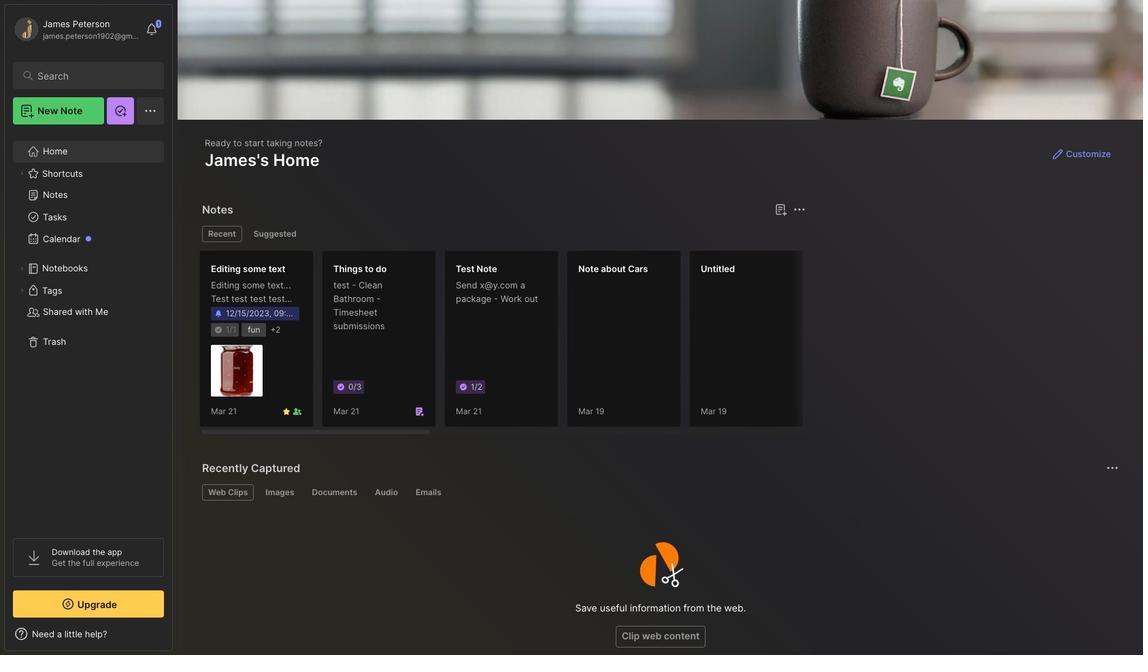 Task type: locate. For each thing, give the bounding box(es) containing it.
0 vertical spatial more actions field
[[791, 200, 810, 219]]

1 horizontal spatial more actions field
[[1104, 459, 1123, 478]]

row group
[[200, 251, 1144, 436]]

main element
[[0, 0, 177, 656]]

click to collapse image
[[172, 631, 182, 647]]

None search field
[[37, 67, 152, 84]]

More actions field
[[791, 200, 810, 219], [1104, 459, 1123, 478]]

tab list
[[202, 226, 804, 242], [202, 485, 1117, 501]]

tree
[[5, 133, 172, 526]]

expand notebooks image
[[18, 265, 26, 273]]

expand tags image
[[18, 287, 26, 295]]

1 vertical spatial more actions field
[[1104, 459, 1123, 478]]

tab
[[202, 226, 242, 242], [248, 226, 303, 242], [202, 485, 254, 501], [260, 485, 301, 501], [306, 485, 364, 501], [369, 485, 404, 501], [410, 485, 448, 501]]

Search text field
[[37, 69, 152, 82]]

0 vertical spatial tab list
[[202, 226, 804, 242]]

Account field
[[13, 16, 139, 43]]

1 vertical spatial tab list
[[202, 485, 1117, 501]]



Task type: vqa. For each thing, say whether or not it's contained in the screenshot.
tree within the Main element
yes



Task type: describe. For each thing, give the bounding box(es) containing it.
thumbnail image
[[211, 345, 263, 397]]

1 tab list from the top
[[202, 226, 804, 242]]

tree inside "main" element
[[5, 133, 172, 526]]

more actions image
[[1105, 460, 1121, 477]]

none search field inside "main" element
[[37, 67, 152, 84]]

WHAT'S NEW field
[[5, 624, 172, 646]]

0 horizontal spatial more actions field
[[791, 200, 810, 219]]

more actions image
[[792, 202, 808, 218]]

2 tab list from the top
[[202, 485, 1117, 501]]



